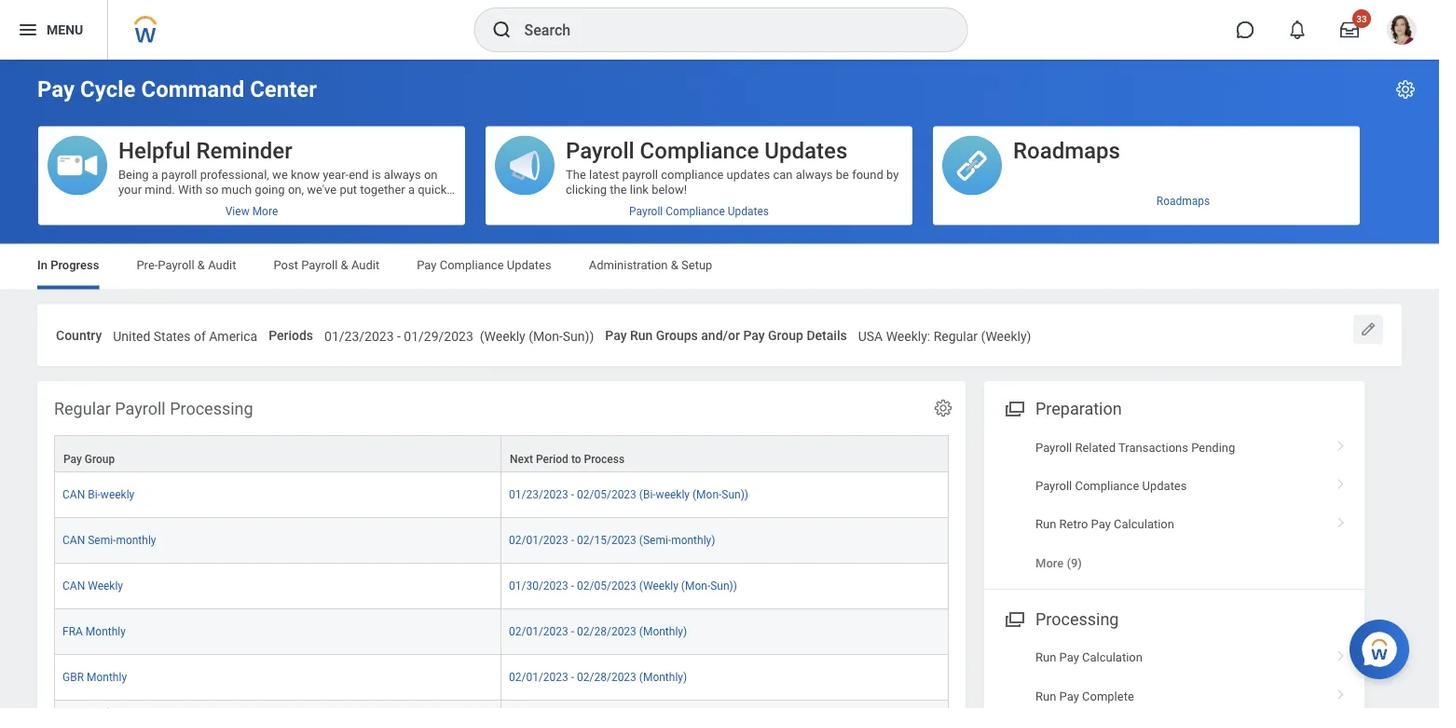 Task type: locate. For each thing, give the bounding box(es) containing it.
- inside 'link'
[[571, 488, 574, 501]]

of
[[227, 197, 238, 211], [194, 329, 206, 344]]

states
[[154, 329, 191, 344]]

0 vertical spatial 02/01/2023 - 02/28/2023  (monthly)
[[509, 625, 687, 638]]

calculation up complete
[[1082, 651, 1143, 664]]

payroll compliance updates up run retro pay calculation
[[1035, 479, 1187, 493]]

1 vertical spatial chevron right image
[[1329, 472, 1353, 491]]

weekly up can semi-monthly link
[[101, 488, 134, 501]]

tab list
[[19, 245, 1420, 289]]

1 chevron right image from the top
[[1329, 511, 1353, 530]]

0 horizontal spatial always
[[384, 167, 421, 181]]

run pay calculation link
[[984, 638, 1364, 677]]

a up mind.
[[152, 167, 158, 181]]

post payroll & audit
[[273, 258, 380, 272]]

payroll up link at the left top of page
[[622, 167, 658, 181]]

retro
[[1059, 517, 1088, 531]]

02/28/2023 for fra monthly
[[577, 625, 636, 638]]

pay cycle command center
[[37, 76, 317, 103]]

0 horizontal spatial &
[[197, 258, 205, 272]]

0 horizontal spatial 01/23/2023
[[324, 329, 394, 344]]

0 vertical spatial a
[[152, 167, 158, 181]]

0 vertical spatial list
[[984, 428, 1364, 583]]

02/01/2023 - 02/28/2023  (monthly) link for gbr monthly
[[509, 667, 687, 683]]

your down video
[[118, 212, 142, 226]]

1 vertical spatial 01/23/2023
[[509, 488, 568, 501]]

1 vertical spatial monthly
[[87, 670, 127, 683]]

2 vertical spatial 02/01/2023
[[509, 670, 568, 683]]

cell
[[54, 700, 501, 709], [501, 700, 949, 709]]

row containing gbr monthly
[[54, 655, 949, 700]]

(weekly right "01/29/2023"
[[480, 329, 525, 344]]

chevron right image
[[1329, 511, 1353, 530], [1329, 644, 1353, 663], [1329, 683, 1353, 701]]

4 row from the top
[[54, 563, 949, 609]]

02/01/2023 for fra monthly
[[509, 625, 568, 638]]

payroll compliance updates down below!
[[629, 205, 769, 218]]

cycle
[[80, 76, 136, 103]]

processing up "run pay calculation"
[[1035, 610, 1119, 629]]

1 02/01/2023 - 02/28/2023  (monthly) link from the top
[[509, 621, 687, 638]]

0 vertical spatial 02/05/2023
[[577, 488, 636, 501]]

(weekly
[[480, 329, 525, 344], [639, 579, 678, 592]]

payroll up with at left
[[161, 167, 197, 181]]

justify image
[[17, 19, 39, 41]]

run for run pay complete
[[1035, 689, 1056, 703]]

1 02/28/2023 from the top
[[577, 625, 636, 638]]

of inside being a payroll professional, we know year-end is always on your mind. with so much going on, we've put together a quick video to remind you of some important concepts to help keep your stress down!
[[227, 197, 238, 211]]

row containing can bi-weekly
[[54, 472, 949, 518]]

1 vertical spatial chevron right image
[[1329, 644, 1353, 663]]

0 horizontal spatial audit
[[208, 258, 236, 272]]

0 vertical spatial calculation
[[1114, 517, 1174, 531]]

audit for post payroll & audit
[[351, 258, 380, 272]]

1 vertical spatial group
[[85, 452, 115, 465]]

can weekly
[[62, 579, 123, 592]]

1 horizontal spatial 01/23/2023
[[509, 488, 568, 501]]

compliance up periods element
[[440, 258, 504, 272]]

2 horizontal spatial &
[[671, 258, 678, 272]]

6 row from the top
[[54, 655, 949, 700]]

chevron right image for run retro pay calculation
[[1329, 511, 1353, 530]]

3 row from the top
[[54, 518, 949, 563]]

1 vertical spatial of
[[194, 329, 206, 344]]

1 cell from the left
[[54, 700, 501, 709]]

monthly)
[[671, 533, 715, 546]]

regular payroll processing
[[54, 400, 253, 419]]

2 vertical spatial can
[[62, 579, 85, 592]]

1 vertical spatial roadmaps
[[1156, 195, 1210, 208]]

a
[[152, 167, 158, 181], [408, 182, 415, 196]]

run inside "link"
[[1035, 517, 1056, 531]]

chevron right image inside run pay calculation link
[[1329, 644, 1353, 663]]

notifications large image
[[1288, 21, 1307, 39]]

audit
[[208, 258, 236, 272], [351, 258, 380, 272]]

01/23/2023
[[324, 329, 394, 344], [509, 488, 568, 501]]

5 row from the top
[[54, 609, 949, 655]]

pay run groups and/or pay group details element
[[858, 316, 1031, 351]]

0 vertical spatial regular
[[934, 329, 978, 344]]

menu button
[[0, 0, 107, 60]]

(mon- inside 01/23/2023 - 01/29/2023  (weekly (mon-sun)) text box
[[529, 329, 563, 344]]

1 vertical spatial 02/01/2023 - 02/28/2023  (monthly)
[[509, 670, 687, 683]]

2 02/05/2023 from the top
[[577, 579, 636, 592]]

1 row from the top
[[54, 435, 949, 473]]

2 & from the left
[[341, 258, 348, 272]]

run pay complete
[[1035, 689, 1134, 703]]

3 & from the left
[[671, 258, 678, 272]]

1 02/05/2023 from the top
[[577, 488, 636, 501]]

latest
[[589, 167, 619, 181]]

1 vertical spatial processing
[[1035, 610, 1119, 629]]

important
[[274, 197, 327, 211]]

country
[[56, 328, 102, 343]]

(weekly for 02/05/2023
[[639, 579, 678, 592]]

1 vertical spatial sun))
[[722, 488, 748, 501]]

audit down down!
[[208, 258, 236, 272]]

1 vertical spatial calculation
[[1082, 651, 1143, 664]]

3 can from the top
[[62, 579, 85, 592]]

2 chevron right image from the top
[[1329, 644, 1353, 663]]

2 vertical spatial sun))
[[710, 579, 737, 592]]

pay compliance updates
[[417, 258, 551, 272]]

2 02/01/2023 - 02/28/2023  (monthly) link from the top
[[509, 667, 687, 683]]

1 list from the top
[[984, 428, 1364, 583]]

(weekly)
[[981, 329, 1031, 344]]

0 vertical spatial chevron right image
[[1329, 511, 1353, 530]]

sun)) down administration
[[563, 329, 594, 344]]

roadmaps button
[[933, 126, 1360, 197]]

2 cell from the left
[[501, 700, 949, 709]]

of right states
[[194, 329, 206, 344]]

2 02/01/2023 from the top
[[509, 625, 568, 638]]

chevron right image inside payroll related transactions pending link
[[1329, 434, 1353, 452]]

payroll compliance updates up compliance
[[566, 137, 847, 164]]

america
[[209, 329, 257, 344]]

payroll compliance updates link down below!
[[486, 197, 912, 225]]

(mon- inside 01/30/2023 - 02/05/2023  (weekly (mon-sun)) link
[[681, 579, 710, 592]]

semi-
[[88, 533, 116, 546]]

configure this page image
[[1394, 78, 1417, 101]]

pay inside run retro pay calculation "link"
[[1091, 517, 1111, 531]]

sun)) inside 01/23/2023 - 01/29/2023  (weekly (mon-sun)) text box
[[563, 329, 594, 344]]

list containing payroll related transactions pending
[[984, 428, 1364, 583]]

pay down "keep"
[[417, 258, 437, 272]]

is
[[372, 167, 381, 181]]

calculation up more (9) link on the bottom of the page
[[1114, 517, 1174, 531]]

0 vertical spatial menu group image
[[1001, 395, 1026, 421]]

1 vertical spatial 02/28/2023
[[577, 670, 636, 683]]

sun)) inside 01/23/2023 - 02/05/2023  (bi-weekly (mon-sun)) 'link'
[[722, 488, 748, 501]]

1 horizontal spatial payroll compliance updates link
[[984, 467, 1364, 505]]

2 list from the top
[[984, 638, 1364, 709]]

3 02/01/2023 from the top
[[509, 670, 568, 683]]

to down the together
[[383, 197, 393, 211]]

audit for pre-payroll & audit
[[208, 258, 236, 272]]

0 horizontal spatial of
[[194, 329, 206, 344]]

0 vertical spatial (monthly)
[[639, 625, 687, 638]]

1 vertical spatial 02/01/2023
[[509, 625, 568, 638]]

can
[[773, 167, 793, 181]]

run left retro
[[1035, 517, 1056, 531]]

1 can from the top
[[62, 488, 85, 501]]

being
[[118, 167, 149, 181]]

0 vertical spatial roadmaps
[[1013, 137, 1120, 164]]

pay right retro
[[1091, 517, 1111, 531]]

processing
[[170, 400, 253, 419], [1035, 610, 1119, 629]]

1 02/01/2023 from the top
[[509, 533, 568, 546]]

02/01/2023
[[509, 533, 568, 546], [509, 625, 568, 638], [509, 670, 568, 683]]

1 vertical spatial (mon-
[[692, 488, 722, 501]]

payroll left related
[[1035, 440, 1072, 454]]

details
[[807, 328, 847, 343]]

1 vertical spatial (monthly)
[[639, 670, 687, 683]]

1 horizontal spatial roadmaps
[[1156, 195, 1210, 208]]

compliance up compliance
[[640, 137, 759, 164]]

0 vertical spatial 02/01/2023 - 02/28/2023  (monthly) link
[[509, 621, 687, 638]]

2 02/28/2023 from the top
[[577, 670, 636, 683]]

usa weekly: regular (weekly)
[[858, 329, 1031, 344]]

2 payroll from the left
[[622, 167, 658, 181]]

3 chevron right image from the top
[[1329, 683, 1353, 701]]

0 vertical spatial your
[[118, 182, 142, 196]]

1 menu group image from the top
[[1001, 395, 1026, 421]]

1 payroll from the left
[[161, 167, 197, 181]]

2 can from the top
[[62, 533, 85, 546]]

(weekly down (semi-
[[639, 579, 678, 592]]

01/23/2023 right periods
[[324, 329, 394, 344]]

pre-payroll & audit
[[136, 258, 236, 272]]

1 horizontal spatial payroll
[[622, 167, 658, 181]]

& left 'setup'
[[671, 258, 678, 272]]

roadmaps inside "roadmaps" button
[[1013, 137, 1120, 164]]

run up run pay complete
[[1035, 651, 1056, 664]]

in
[[37, 258, 47, 272]]

know
[[291, 167, 320, 181]]

usa
[[858, 329, 883, 344]]

can left the weekly
[[62, 579, 85, 592]]

1 vertical spatial 02/05/2023
[[577, 579, 636, 592]]

02/05/2023 down process
[[577, 488, 636, 501]]

1 audit from the left
[[208, 258, 236, 272]]

your up video
[[118, 182, 142, 196]]

1 vertical spatial your
[[118, 212, 142, 226]]

main content
[[0, 60, 1439, 709]]

2 vertical spatial (mon-
[[681, 579, 710, 592]]

chevron right image for payroll related transactions pending
[[1329, 434, 1353, 452]]

1 always from the left
[[384, 167, 421, 181]]

payroll inside being a payroll professional, we know year-end is always on your mind. with so much going on, we've put together a quick video to remind you of some important concepts to help keep your stress down!
[[161, 167, 197, 181]]

payroll
[[161, 167, 197, 181], [622, 167, 658, 181]]

always inside the latest payroll compliance updates can always be found by clicking the link below!
[[796, 167, 833, 181]]

pay left groups
[[605, 328, 627, 343]]

monthly right fra
[[86, 625, 126, 638]]

roadmaps
[[1013, 137, 1120, 164], [1156, 195, 1210, 208]]

0 horizontal spatial roadmaps
[[1013, 137, 1120, 164]]

2 always from the left
[[796, 167, 833, 181]]

to
[[150, 197, 161, 211], [383, 197, 393, 211], [571, 452, 581, 465]]

process
[[584, 452, 625, 465]]

a up help
[[408, 182, 415, 196]]

weekly up (semi-
[[656, 488, 690, 501]]

payroll compliance updates
[[566, 137, 847, 164], [629, 205, 769, 218], [1035, 479, 1187, 493]]

02/01/2023 for gbr monthly
[[509, 670, 568, 683]]

group
[[768, 328, 803, 343], [85, 452, 115, 465]]

1 horizontal spatial regular
[[934, 329, 978, 344]]

1 & from the left
[[197, 258, 205, 272]]

payroll inside the latest payroll compliance updates can always be found by clicking the link below!
[[622, 167, 658, 181]]

2 row from the top
[[54, 472, 949, 518]]

pay up can bi-weekly link
[[63, 452, 82, 465]]

on,
[[288, 182, 304, 196]]

(weekly inside 01/23/2023 - 01/29/2023  (weekly (mon-sun)) text box
[[480, 329, 525, 344]]

1 horizontal spatial of
[[227, 197, 238, 211]]

row containing pay group
[[54, 435, 949, 473]]

payroll compliance updates link down transactions
[[984, 467, 1364, 505]]

monthly inside "link"
[[87, 670, 127, 683]]

0 vertical spatial 02/28/2023
[[577, 625, 636, 638]]

below!
[[652, 182, 687, 196]]

2 (monthly) from the top
[[639, 670, 687, 683]]

1 (monthly) from the top
[[639, 625, 687, 638]]

1 horizontal spatial (weekly
[[639, 579, 678, 592]]

processing down america
[[170, 400, 253, 419]]

& right post
[[341, 258, 348, 272]]

so
[[205, 182, 218, 196]]

2 vertical spatial chevron right image
[[1329, 683, 1353, 701]]

chevron right image inside payroll compliance updates "link"
[[1329, 472, 1353, 491]]

2 02/01/2023 - 02/28/2023  (monthly) from the top
[[509, 670, 687, 683]]

to right period
[[571, 452, 581, 465]]

chevron right image for payroll compliance updates
[[1329, 472, 1353, 491]]

keep
[[422, 197, 448, 211]]

0 vertical spatial chevron right image
[[1329, 434, 1353, 452]]

can for can bi-weekly
[[62, 488, 85, 501]]

0 horizontal spatial regular
[[54, 400, 111, 419]]

run down "run pay calculation"
[[1035, 689, 1056, 703]]

group left the details
[[768, 328, 803, 343]]

can for can weekly
[[62, 579, 85, 592]]

2 chevron right image from the top
[[1329, 472, 1353, 491]]

0 horizontal spatial payroll
[[161, 167, 197, 181]]

1 horizontal spatial processing
[[1035, 610, 1119, 629]]

2 horizontal spatial to
[[571, 452, 581, 465]]

tab list containing in progress
[[19, 245, 1420, 289]]

compliance up run retro pay calculation
[[1075, 479, 1139, 493]]

edit image
[[1359, 320, 1378, 339]]

1 vertical spatial (weekly
[[639, 579, 678, 592]]

to down mind.
[[150, 197, 161, 211]]

2 weekly from the left
[[656, 488, 690, 501]]

pay right 'and/or'
[[743, 328, 765, 343]]

& down down!
[[197, 258, 205, 272]]

payroll
[[566, 137, 634, 164], [629, 205, 663, 218], [158, 258, 194, 272], [301, 258, 338, 272], [115, 400, 166, 419], [1035, 440, 1072, 454], [1035, 479, 1072, 493]]

0 vertical spatial (weekly
[[480, 329, 525, 344]]

sun)) down monthly)
[[710, 579, 737, 592]]

bi-
[[88, 488, 101, 501]]

chevron right image for run pay calculation
[[1329, 644, 1353, 663]]

can semi-monthly
[[62, 533, 156, 546]]

0 vertical spatial 02/01/2023
[[509, 533, 568, 546]]

01/23/2023 inside 01/23/2023 - 01/29/2023  (weekly (mon-sun)) text box
[[324, 329, 394, 344]]

monthly for fra monthly
[[86, 625, 126, 638]]

pay inside "popup button"
[[63, 452, 82, 465]]

payroll compliance updates link
[[486, 197, 912, 225], [984, 467, 1364, 505]]

0 horizontal spatial to
[[150, 197, 161, 211]]

0 vertical spatial monthly
[[86, 625, 126, 638]]

transactions
[[1118, 440, 1188, 454]]

pay inside run pay calculation link
[[1059, 651, 1079, 664]]

monthly right gbr
[[87, 670, 127, 683]]

02/05/2023
[[577, 488, 636, 501], [577, 579, 636, 592]]

menu group image
[[1001, 395, 1026, 421], [1001, 606, 1026, 631]]

weekly
[[101, 488, 134, 501], [656, 488, 690, 501]]

quick
[[418, 182, 447, 196]]

0 vertical spatial of
[[227, 197, 238, 211]]

of down much
[[227, 197, 238, 211]]

sun)) down next period to process popup button
[[722, 488, 748, 501]]

0 vertical spatial (mon-
[[529, 329, 563, 344]]

1 vertical spatial regular
[[54, 400, 111, 419]]

list
[[984, 428, 1364, 583], [984, 638, 1364, 709]]

pending
[[1191, 440, 1235, 454]]

year-
[[323, 167, 349, 181]]

row
[[54, 435, 949, 473], [54, 472, 949, 518], [54, 518, 949, 563], [54, 563, 949, 609], [54, 609, 949, 655], [54, 655, 949, 700], [54, 700, 949, 709]]

0 horizontal spatial group
[[85, 452, 115, 465]]

fra
[[62, 625, 83, 638]]

0 vertical spatial sun))
[[563, 329, 594, 344]]

1 horizontal spatial group
[[768, 328, 803, 343]]

can left bi-
[[62, 488, 85, 501]]

regular up 'pay group'
[[54, 400, 111, 419]]

1 horizontal spatial &
[[341, 258, 348, 272]]

1 chevron right image from the top
[[1329, 434, 1353, 452]]

always up the together
[[384, 167, 421, 181]]

administration
[[589, 258, 668, 272]]

main content containing pay cycle command center
[[0, 60, 1439, 709]]

can
[[62, 488, 85, 501], [62, 533, 85, 546], [62, 579, 85, 592]]

can bi-weekly
[[62, 488, 134, 501]]

chevron right image
[[1329, 434, 1353, 452], [1329, 472, 1353, 491]]

pay run groups and/or pay group details
[[605, 328, 847, 343]]

roadmaps inside roadmaps link
[[1156, 195, 1210, 208]]

list containing run pay calculation
[[984, 638, 1364, 709]]

& for pre-payroll & audit
[[197, 258, 205, 272]]

01/23/2023 - 01/29/2023  (weekly (mon-sun))
[[324, 329, 594, 344]]

regular right weekly:
[[934, 329, 978, 344]]

01/23/2023 down period
[[509, 488, 568, 501]]

1 02/01/2023 - 02/28/2023  (monthly) from the top
[[509, 625, 687, 638]]

clicking
[[566, 182, 607, 196]]

1 horizontal spatial weekly
[[656, 488, 690, 501]]

payroll down united
[[115, 400, 166, 419]]

chevron right image inside "run pay complete" link
[[1329, 683, 1353, 701]]

01/23/2023 inside 01/23/2023 - 02/05/2023  (bi-weekly (mon-sun)) 'link'
[[509, 488, 568, 501]]

sun)) inside 01/30/2023 - 02/05/2023  (weekly (mon-sun)) link
[[710, 579, 737, 592]]

7 row from the top
[[54, 700, 949, 709]]

much
[[221, 182, 252, 196]]

(weekly inside 01/30/2023 - 02/05/2023  (weekly (mon-sun)) link
[[639, 579, 678, 592]]

pay up run pay complete
[[1059, 651, 1079, 664]]

1 vertical spatial a
[[408, 182, 415, 196]]

pay left complete
[[1059, 689, 1079, 703]]

02/05/2023 down 02/15/2023
[[577, 579, 636, 592]]

1 horizontal spatial always
[[796, 167, 833, 181]]

0 vertical spatial payroll compliance updates
[[566, 137, 847, 164]]

progress
[[50, 258, 99, 272]]

02/01/2023 - 02/28/2023  (monthly) link
[[509, 621, 687, 638], [509, 667, 687, 683]]

1 horizontal spatial a
[[408, 182, 415, 196]]

0 horizontal spatial processing
[[170, 400, 253, 419]]

02/05/2023 inside 'link'
[[577, 488, 636, 501]]

(weekly for 01/29/2023
[[480, 329, 525, 344]]

group up can bi-weekly link
[[85, 452, 115, 465]]

chevron right image inside run retro pay calculation "link"
[[1329, 511, 1353, 530]]

1 horizontal spatial audit
[[351, 258, 380, 272]]

regular
[[934, 329, 978, 344], [54, 400, 111, 419]]

0 horizontal spatial weekly
[[101, 488, 134, 501]]

0 horizontal spatial payroll compliance updates link
[[486, 197, 912, 225]]

2 your from the top
[[118, 212, 142, 226]]

0 vertical spatial 01/23/2023
[[324, 329, 394, 344]]

0 vertical spatial group
[[768, 328, 803, 343]]

payroll right post
[[301, 258, 338, 272]]

1 vertical spatial 02/01/2023 - 02/28/2023  (monthly) link
[[509, 667, 687, 683]]

1 vertical spatial menu group image
[[1001, 606, 1026, 631]]

link
[[630, 182, 649, 196]]

always left the be
[[796, 167, 833, 181]]

01/23/2023 for 01/23/2023 - 02/05/2023  (bi-weekly (mon-sun))
[[509, 488, 568, 501]]

0 horizontal spatial (weekly
[[480, 329, 525, 344]]

1 horizontal spatial to
[[383, 197, 393, 211]]

can for can semi-monthly
[[62, 533, 85, 546]]

0 vertical spatial can
[[62, 488, 85, 501]]

2 audit from the left
[[351, 258, 380, 272]]

can left the semi-
[[62, 533, 85, 546]]

02/01/2023 - 02/28/2023  (monthly) for fra monthly
[[509, 625, 687, 638]]

audit down concepts
[[351, 258, 380, 272]]

2 menu group image from the top
[[1001, 606, 1026, 631]]

1 vertical spatial can
[[62, 533, 85, 546]]

1 vertical spatial list
[[984, 638, 1364, 709]]

compliance down below!
[[666, 205, 725, 218]]



Task type: describe. For each thing, give the bounding box(es) containing it.
more (9)
[[1035, 557, 1082, 571]]

more (9) link
[[984, 544, 1364, 583]]

payroll down link at the left top of page
[[629, 205, 663, 218]]

02/28/2023 for gbr monthly
[[577, 670, 636, 683]]

always inside being a payroll professional, we know year-end is always on your mind. with so much going on, we've put together a quick video to remind you of some important concepts to help keep your stress down!
[[384, 167, 421, 181]]

more (9) button
[[1035, 555, 1082, 572]]

payroll for helpful
[[161, 167, 197, 181]]

(9)
[[1067, 557, 1082, 571]]

helpful
[[118, 137, 191, 164]]

(bi-
[[639, 488, 656, 501]]

run pay complete link
[[984, 677, 1364, 709]]

payroll up retro
[[1035, 479, 1072, 493]]

menu group image for processing
[[1001, 606, 1026, 631]]

United States of America text field
[[113, 317, 257, 350]]

payroll up latest
[[566, 137, 634, 164]]

next
[[510, 452, 533, 465]]

(monthly) for fra monthly
[[639, 625, 687, 638]]

row containing fra monthly
[[54, 609, 949, 655]]

run retro pay calculation link
[[984, 505, 1364, 544]]

groups
[[656, 328, 698, 343]]

periods
[[269, 328, 313, 343]]

USA Weekly: Regular (Weekly) text field
[[858, 317, 1031, 350]]

united states of america
[[113, 329, 257, 344]]

- for can semi-monthly
[[571, 533, 574, 546]]

by
[[886, 167, 899, 181]]

down!
[[181, 212, 213, 226]]

next period to process
[[510, 452, 625, 465]]

02/01/2023 - 02/28/2023  (monthly) for gbr monthly
[[509, 670, 687, 683]]

0 horizontal spatial a
[[152, 167, 158, 181]]

and/or
[[701, 328, 740, 343]]

01/30/2023 - 02/05/2023  (weekly (mon-sun)) link
[[509, 575, 737, 592]]

list for processing
[[984, 638, 1364, 709]]

payroll for payroll
[[622, 167, 658, 181]]

pay group
[[63, 452, 115, 465]]

2 vertical spatial payroll compliance updates
[[1035, 479, 1187, 493]]

you
[[205, 197, 224, 211]]

1 your from the top
[[118, 182, 142, 196]]

search image
[[491, 19, 513, 41]]

more
[[1035, 557, 1064, 571]]

payroll down the stress
[[158, 258, 194, 272]]

01/23/2023 - 02/05/2023  (bi-weekly (mon-sun))
[[509, 488, 748, 501]]

periods element
[[324, 316, 594, 351]]

to inside popup button
[[571, 452, 581, 465]]

fra monthly
[[62, 625, 126, 638]]

1 weekly from the left
[[101, 488, 134, 501]]

01/23/2023 - 02/05/2023  (bi-weekly (mon-sun)) link
[[509, 484, 748, 501]]

menu
[[47, 22, 83, 37]]

profile logan mcneil image
[[1387, 15, 1417, 49]]

in progress
[[37, 258, 99, 272]]

02/01/2023 - 02/15/2023  (semi-monthly) link
[[509, 530, 715, 546]]

pay group column header
[[54, 435, 501, 473]]

can weekly link
[[62, 575, 123, 592]]

weekly
[[88, 579, 123, 592]]

payroll related transactions pending
[[1035, 440, 1235, 454]]

Search Workday  search field
[[524, 9, 929, 50]]

02/15/2023
[[577, 533, 636, 546]]

1 vertical spatial payroll compliance updates
[[629, 205, 769, 218]]

can semi-monthly link
[[62, 530, 156, 546]]

compliance
[[661, 167, 724, 181]]

monthly
[[116, 533, 156, 546]]

02/01/2023 - 02/15/2023  (semi-monthly)
[[509, 533, 715, 546]]

period
[[536, 452, 568, 465]]

pre-
[[136, 258, 158, 272]]

administration & setup
[[589, 258, 712, 272]]

33
[[1356, 13, 1367, 24]]

can bi-weekly link
[[62, 484, 134, 501]]

tab list inside main content
[[19, 245, 1420, 289]]

mind.
[[145, 182, 175, 196]]

we
[[272, 167, 288, 181]]

(monthly) for gbr monthly
[[639, 670, 687, 683]]

regular inside text field
[[934, 329, 978, 344]]

helpful reminder
[[118, 137, 292, 164]]

01/30/2023
[[509, 579, 568, 592]]

- inside text box
[[397, 329, 401, 344]]

(mon- for 01/23/2023 - 01/29/2023  (weekly (mon-sun))
[[529, 329, 563, 344]]

menu banner
[[0, 0, 1439, 60]]

monthly for gbr monthly
[[87, 670, 127, 683]]

01/23/2023 - 01/29/2023  (Weekly (Mon-Sun)) text field
[[324, 317, 594, 350]]

we've
[[307, 182, 337, 196]]

run left groups
[[630, 328, 653, 343]]

center
[[250, 76, 317, 103]]

preparation
[[1035, 400, 1122, 419]]

row containing can weekly
[[54, 563, 949, 609]]

01/29/2023
[[404, 329, 473, 344]]

roadmaps link
[[933, 187, 1360, 215]]

sun)) for 01/23/2023 - 01/29/2023  (weekly (mon-sun))
[[563, 329, 594, 344]]

with
[[178, 182, 202, 196]]

calculation inside "link"
[[1114, 517, 1174, 531]]

row containing can semi-monthly
[[54, 518, 949, 563]]

chevron right image for run pay complete
[[1329, 683, 1353, 701]]

gbr
[[62, 670, 84, 683]]

run for run retro pay calculation
[[1035, 517, 1056, 531]]

33 button
[[1329, 9, 1371, 50]]

menu group image for preparation
[[1001, 395, 1026, 421]]

& for post payroll & audit
[[341, 258, 348, 272]]

02/05/2023 for (bi-
[[577, 488, 636, 501]]

02/01/2023 for can semi-monthly
[[509, 533, 568, 546]]

of inside text field
[[194, 329, 206, 344]]

- for gbr monthly
[[571, 670, 574, 683]]

inbox large image
[[1340, 21, 1359, 39]]

regular payroll processing element
[[37, 381, 966, 709]]

on
[[424, 167, 438, 181]]

group inside "popup button"
[[85, 452, 115, 465]]

0 vertical spatial payroll compliance updates link
[[486, 197, 912, 225]]

- for fra monthly
[[571, 625, 574, 638]]

remind
[[164, 197, 202, 211]]

weekly inside 'link'
[[656, 488, 690, 501]]

some
[[241, 197, 271, 211]]

02/05/2023 for (weekly
[[577, 579, 636, 592]]

run pay calculation
[[1035, 651, 1143, 664]]

01/30/2023 - 02/05/2023  (weekly (mon-sun))
[[509, 579, 737, 592]]

gbr monthly link
[[62, 667, 127, 683]]

fra monthly link
[[62, 621, 126, 638]]

01/23/2023 for 01/23/2023 - 01/29/2023  (weekly (mon-sun))
[[324, 329, 394, 344]]

(mon- for 01/30/2023 - 02/05/2023  (weekly (mon-sun))
[[681, 579, 710, 592]]

1 vertical spatial payroll compliance updates link
[[984, 467, 1364, 505]]

concepts
[[330, 197, 380, 211]]

country element
[[113, 316, 257, 351]]

run for run pay calculation
[[1035, 651, 1056, 664]]

reminder
[[196, 137, 292, 164]]

02/01/2023 - 02/28/2023  (monthly) link for fra monthly
[[509, 621, 687, 638]]

list for preparation
[[984, 428, 1364, 583]]

- for can weekly
[[571, 579, 574, 592]]

the
[[610, 182, 627, 196]]

(mon- inside 01/23/2023 - 02/05/2023  (bi-weekly (mon-sun)) 'link'
[[692, 488, 722, 501]]

the
[[566, 167, 586, 181]]

- for can bi-weekly
[[571, 488, 574, 501]]

together
[[360, 182, 405, 196]]

pay left cycle
[[37, 76, 75, 103]]

end
[[349, 167, 369, 181]]

the latest payroll compliance updates can always be found by clicking the link below!
[[566, 167, 899, 196]]

related
[[1075, 440, 1116, 454]]

pay group button
[[55, 436, 500, 471]]

stress
[[145, 212, 178, 226]]

be
[[836, 167, 849, 181]]

sun)) for 01/30/2023 - 02/05/2023  (weekly (mon-sun))
[[710, 579, 737, 592]]

pay inside "run pay complete" link
[[1059, 689, 1079, 703]]

payroll related transactions pending link
[[984, 428, 1364, 467]]

command
[[141, 76, 244, 103]]

configure regular payroll processing image
[[933, 398, 953, 419]]

0 vertical spatial processing
[[170, 400, 253, 419]]



Task type: vqa. For each thing, say whether or not it's contained in the screenshot.
Regular
yes



